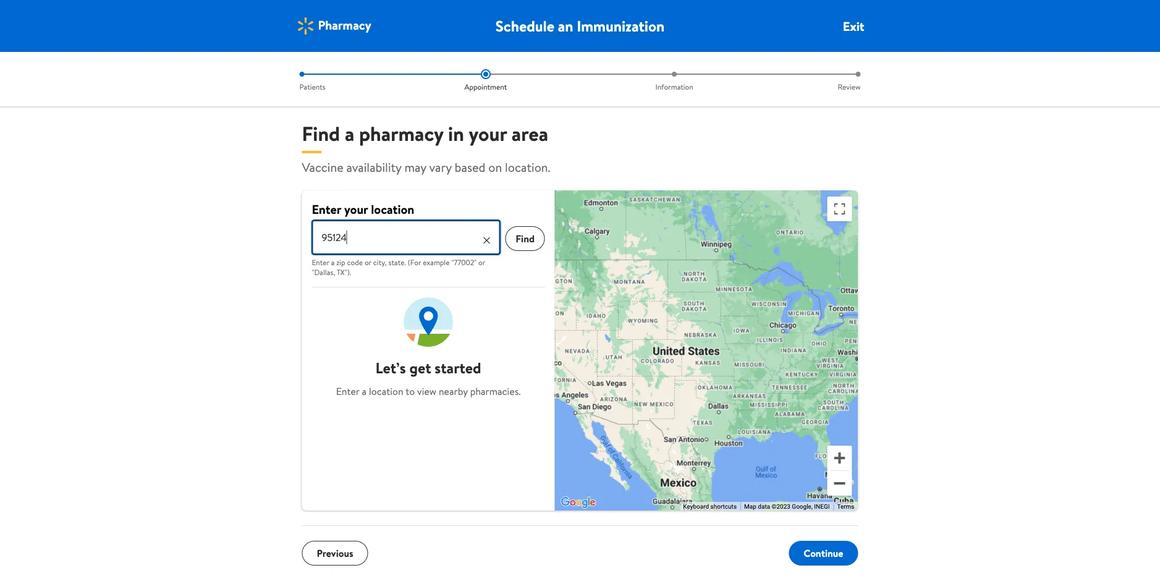 Task type: describe. For each thing, give the bounding box(es) containing it.
tx").
[[337, 267, 351, 277]]

find for find a pharmacy in your area
[[302, 120, 340, 147]]

enter for enter your location
[[312, 200, 341, 218]]

2 or from the left
[[479, 257, 486, 268]]

data
[[758, 503, 771, 511]]

1 or from the left
[[365, 257, 372, 268]]

find a pharmacy in your area
[[302, 120, 549, 147]]

find button
[[506, 226, 545, 251]]

continue
[[804, 547, 844, 560]]

vaccine
[[302, 158, 344, 176]]

nearby
[[439, 385, 468, 398]]

list containing patients
[[297, 69, 864, 92]]

enter your location
[[312, 200, 415, 218]]

let's get started
[[376, 357, 482, 378]]

pharmacy
[[359, 120, 444, 147]]

location for your
[[371, 200, 415, 218]]

example
[[423, 257, 450, 268]]

area
[[512, 120, 549, 147]]

keyboard
[[684, 503, 710, 511]]

clear zip code. image
[[482, 236, 492, 245]]

pharmacies.
[[471, 385, 521, 398]]

code
[[347, 257, 363, 268]]

previous
[[317, 547, 354, 560]]

pharmacy
[[318, 16, 371, 33]]

appointment list item
[[392, 69, 580, 92]]

let's
[[376, 357, 406, 378]]

enter for enter a zip code or city, state. (for example "77002" or "dallas, tx").
[[312, 257, 330, 268]]

information
[[656, 81, 694, 92]]

availability
[[347, 158, 402, 176]]

a for location
[[362, 385, 367, 398]]

©2023
[[772, 503, 791, 511]]

map region
[[450, 182, 925, 581]]

schedule
[[496, 15, 555, 36]]

enter a location to view nearby pharmacies.
[[336, 385, 521, 398]]

google image
[[558, 495, 599, 511]]

based
[[455, 158, 486, 176]]

google,
[[793, 503, 813, 511]]

pharmacy button
[[296, 16, 371, 36]]

in
[[448, 120, 464, 147]]

enter for enter a location to view nearby pharmacies.
[[336, 385, 360, 398]]



Task type: locate. For each thing, give the bounding box(es) containing it.
Enter a zip code or city, state. (For example "77002" or "Dallas, TX"). text field
[[312, 220, 501, 255]]

1 horizontal spatial find
[[516, 232, 535, 245]]

a left to
[[362, 385, 367, 398]]

1 vertical spatial location
[[369, 385, 404, 398]]

your down availability
[[344, 200, 368, 218]]

shortcuts
[[711, 503, 737, 511]]

previous button
[[302, 541, 368, 566]]

terms
[[838, 503, 855, 511]]

find right clear zip code. image
[[516, 232, 535, 245]]

2 vertical spatial a
[[362, 385, 367, 398]]

appointment
[[465, 81, 507, 92]]

inegi
[[815, 503, 830, 511]]

view
[[417, 385, 437, 398]]

1 horizontal spatial a
[[345, 120, 355, 147]]

1 vertical spatial a
[[331, 257, 335, 268]]

a for pharmacy
[[345, 120, 355, 147]]

may
[[405, 158, 427, 176]]

a for zip
[[331, 257, 335, 268]]

"77002"
[[452, 257, 477, 268]]

a
[[345, 120, 355, 147], [331, 257, 335, 268], [362, 385, 367, 398]]

0 vertical spatial location
[[371, 200, 415, 218]]

enter a zip code or city, state. (for example "77002" or "dallas, tx").
[[312, 257, 486, 277]]

0 vertical spatial find
[[302, 120, 340, 147]]

patients
[[300, 81, 326, 92]]

location.
[[505, 158, 551, 176]]

0 vertical spatial enter
[[312, 200, 341, 218]]

an
[[558, 15, 574, 36]]

to
[[406, 385, 415, 398]]

location up enter a zip code or city, state. (for example "77002" or "dallas, tx"). text box
[[371, 200, 415, 218]]

1 horizontal spatial your
[[469, 120, 507, 147]]

vaccine availability may vary based on location.
[[302, 158, 551, 176]]

find
[[302, 120, 340, 147], [516, 232, 535, 245]]

0 vertical spatial your
[[469, 120, 507, 147]]

state.
[[389, 257, 406, 268]]

on
[[489, 158, 502, 176]]

your
[[469, 120, 507, 147], [344, 200, 368, 218]]

0 horizontal spatial find
[[302, 120, 340, 147]]

a inside enter a zip code or city, state. (for example "77002" or "dallas, tx").
[[331, 257, 335, 268]]

keyboard shortcuts button
[[684, 503, 737, 511]]

location
[[371, 200, 415, 218], [369, 385, 404, 398]]

exit button
[[844, 17, 865, 35]]

immunization
[[577, 15, 665, 36]]

0 vertical spatial a
[[345, 120, 355, 147]]

started
[[435, 357, 482, 378]]

your right in
[[469, 120, 507, 147]]

location for a
[[369, 385, 404, 398]]

find for find
[[516, 232, 535, 245]]

list
[[297, 69, 864, 92]]

review list item
[[769, 69, 864, 92]]

city,
[[373, 257, 387, 268]]

location left to
[[369, 385, 404, 398]]

1 vertical spatial enter
[[312, 257, 330, 268]]

exit
[[844, 17, 865, 35]]

map
[[745, 503, 757, 511]]

review
[[838, 81, 861, 92]]

or
[[365, 257, 372, 268], [479, 257, 486, 268]]

or right "77002"
[[479, 257, 486, 268]]

continue button
[[789, 541, 859, 566]]

keyboard shortcuts
[[684, 503, 737, 511]]

find inside find button
[[516, 232, 535, 245]]

schedule an immunization
[[496, 15, 665, 36]]

0 horizontal spatial your
[[344, 200, 368, 218]]

0 horizontal spatial a
[[331, 257, 335, 268]]

zip
[[337, 257, 346, 268]]

or left city,
[[365, 257, 372, 268]]

2 vertical spatial enter
[[336, 385, 360, 398]]

2 horizontal spatial a
[[362, 385, 367, 398]]

vary
[[430, 158, 452, 176]]

get
[[410, 357, 431, 378]]

0 horizontal spatial or
[[365, 257, 372, 268]]

1 horizontal spatial or
[[479, 257, 486, 268]]

1 vertical spatial your
[[344, 200, 368, 218]]

(for
[[408, 257, 421, 268]]

information list item
[[580, 69, 769, 92]]

find up the vaccine
[[302, 120, 340, 147]]

enter your location element
[[312, 220, 501, 277]]

a left zip
[[331, 257, 335, 268]]

a up availability
[[345, 120, 355, 147]]

terms link
[[838, 503, 855, 511]]

enter inside enter a zip code or city, state. (for example "77002" or "dallas, tx").
[[312, 257, 330, 268]]

enter
[[312, 200, 341, 218], [312, 257, 330, 268], [336, 385, 360, 398]]

patients list item
[[297, 69, 392, 92]]

map data ©2023 google, inegi
[[745, 503, 830, 511]]

1 vertical spatial find
[[516, 232, 535, 245]]

"dallas,
[[312, 267, 335, 277]]



Task type: vqa. For each thing, say whether or not it's contained in the screenshot.
Find for Find a pharmacy in your area
yes



